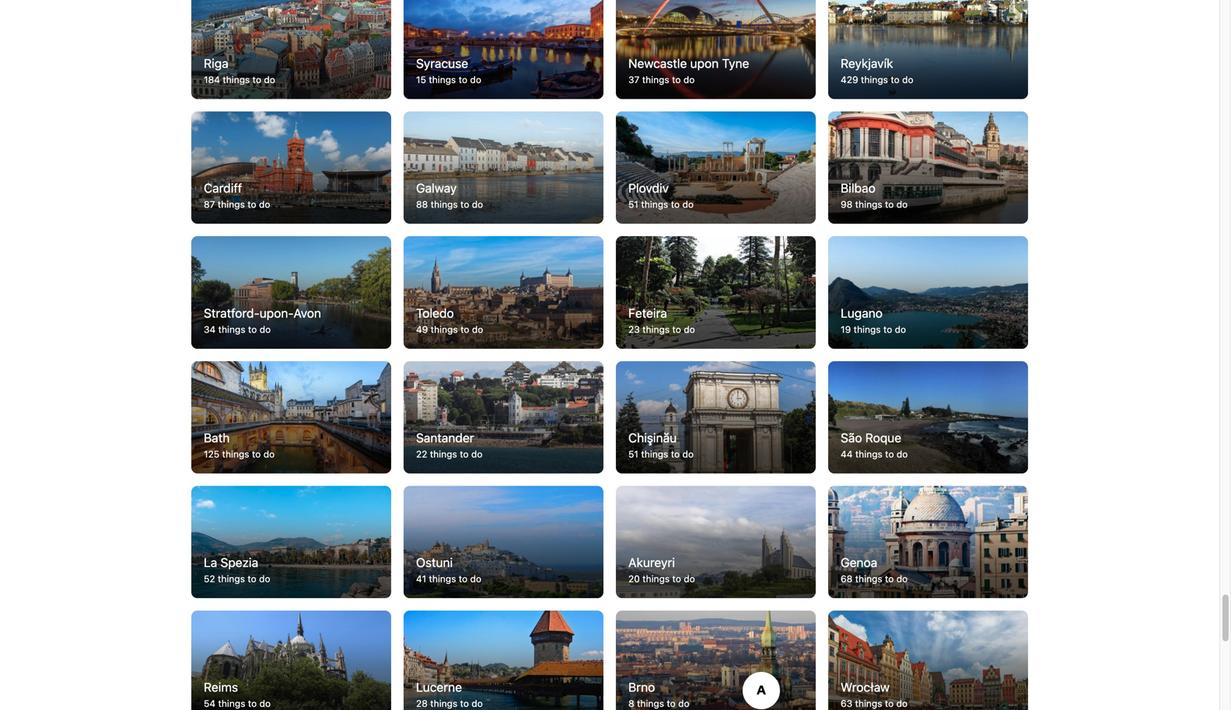 Task type: describe. For each thing, give the bounding box(es) containing it.
cardiff image
[[191, 112, 391, 224]]

bilbao image
[[828, 112, 1028, 224]]

to for lucerne
[[460, 699, 469, 710]]

upon
[[690, 56, 719, 71]]

22
[[416, 449, 427, 460]]

do for akureyri
[[684, 574, 695, 585]]

galway image
[[404, 112, 604, 224]]

19
[[841, 324, 851, 335]]

newcastle
[[629, 56, 687, 71]]

bilbao 98 things to do
[[841, 181, 908, 210]]

roque
[[866, 431, 902, 446]]

riga image
[[191, 0, 391, 99]]

things for cardiff
[[218, 199, 245, 210]]

são roque 44 things to do
[[841, 431, 908, 460]]

things for lucerne
[[430, 699, 458, 710]]

plovdiv
[[629, 181, 669, 196]]

reykjavík
[[841, 56, 893, 71]]

to for ostuni
[[459, 574, 468, 585]]

51 for plovdiv
[[629, 199, 639, 210]]

to for brno
[[667, 699, 676, 710]]

newcastle upon tyne image
[[616, 0, 816, 99]]

things for feteira
[[643, 324, 670, 335]]

lucerne
[[416, 681, 462, 696]]

lugano image
[[828, 237, 1028, 349]]

ostuni image
[[404, 486, 604, 599]]

98
[[841, 199, 853, 210]]

tyne
[[722, 56, 749, 71]]

do inside stratford-upon-avon 34 things to do
[[260, 324, 271, 335]]

15
[[416, 74, 426, 85]]

429
[[841, 74, 858, 85]]

to inside stratford-upon-avon 34 things to do
[[248, 324, 257, 335]]

do for toledo
[[472, 324, 483, 335]]

things inside stratford-upon-avon 34 things to do
[[218, 324, 246, 335]]

bath image
[[191, 362, 391, 474]]

54
[[204, 699, 216, 710]]

reykjavík image
[[828, 0, 1028, 99]]

things inside newcastle upon tyne 37 things to do
[[642, 74, 670, 85]]

things for chişinău
[[641, 449, 668, 460]]

do for bath
[[263, 449, 275, 460]]

reims
[[204, 681, 238, 696]]

galway
[[416, 181, 457, 196]]

syracuse
[[416, 56, 468, 71]]

to for wrocław
[[885, 699, 894, 710]]

do for reims
[[260, 699, 271, 710]]

to inside la spezia 52 things to do
[[248, 574, 257, 585]]

riga
[[204, 56, 228, 71]]

49
[[416, 324, 428, 335]]

125
[[204, 449, 220, 460]]

do for brno
[[678, 699, 690, 710]]

things inside são roque 44 things to do
[[856, 449, 883, 460]]

lucerne image
[[404, 611, 604, 711]]

to for plovdiv
[[671, 199, 680, 210]]

newcastle upon tyne 37 things to do
[[629, 56, 749, 85]]

cardiff
[[204, 181, 242, 196]]

brno 8 things to do
[[629, 681, 690, 710]]

things for reims
[[218, 699, 245, 710]]

to for genoa
[[885, 574, 894, 585]]

things for galway
[[431, 199, 458, 210]]

santander image
[[404, 362, 604, 474]]

do for genoa
[[897, 574, 908, 585]]

do for feteira
[[684, 324, 695, 335]]

23
[[629, 324, 640, 335]]

to for chişinău
[[671, 449, 680, 460]]

toledo image
[[404, 237, 604, 349]]

things for santander
[[430, 449, 457, 460]]

68
[[841, 574, 853, 585]]

la spezia image
[[191, 486, 391, 599]]

genoa
[[841, 556, 878, 571]]

do for plovdiv
[[683, 199, 694, 210]]

to inside são roque 44 things to do
[[885, 449, 894, 460]]

do inside la spezia 52 things to do
[[259, 574, 270, 585]]

lugano 19 things to do
[[841, 306, 906, 335]]

do for chişinău
[[683, 449, 694, 460]]

things for akureyri
[[643, 574, 670, 585]]

lugano
[[841, 306, 883, 321]]

184
[[204, 74, 220, 85]]

wrocław image
[[828, 611, 1028, 711]]

lucerne 28 things to do
[[416, 681, 483, 710]]

ostuni 41 things to do
[[416, 556, 482, 585]]

chişinău 51 things to do
[[629, 431, 694, 460]]

syracuse 15 things to do
[[416, 56, 481, 85]]

chişinău
[[629, 431, 677, 446]]

do inside newcastle upon tyne 37 things to do
[[684, 74, 695, 85]]

toledo 49 things to do
[[416, 306, 483, 335]]

things for genoa
[[855, 574, 883, 585]]

chişinău image
[[616, 362, 816, 474]]

things for riga
[[223, 74, 250, 85]]

feteira image
[[616, 237, 816, 349]]

to for lugano
[[884, 324, 892, 335]]

feteira 23 things to do
[[629, 306, 695, 335]]

do for syracuse
[[470, 74, 481, 85]]



Task type: locate. For each thing, give the bounding box(es) containing it.
bilbao
[[841, 181, 876, 196]]

do inside feteira 23 things to do
[[684, 324, 695, 335]]

1 51 from the top
[[629, 199, 639, 210]]

things down genoa
[[855, 574, 883, 585]]

things right 125
[[222, 449, 249, 460]]

ostuni
[[416, 556, 453, 571]]

things inside akureyri 20 things to do
[[643, 574, 670, 585]]

to inside plovdiv 51 things to do
[[671, 199, 680, 210]]

41
[[416, 574, 426, 585]]

things inside la spezia 52 things to do
[[218, 574, 245, 585]]

do inside lugano 19 things to do
[[895, 324, 906, 335]]

things down reims
[[218, 699, 245, 710]]

to inside galway 88 things to do
[[461, 199, 469, 210]]

do for wrocław
[[897, 699, 908, 710]]

things right 184 on the top of the page
[[223, 74, 250, 85]]

to for galway
[[461, 199, 469, 210]]

wrocław 63 things to do
[[841, 681, 908, 710]]

63
[[841, 699, 853, 710]]

51 inside chişinău 51 things to do
[[629, 449, 639, 460]]

to for syracuse
[[459, 74, 468, 85]]

do inside lucerne 28 things to do
[[472, 699, 483, 710]]

things for toledo
[[431, 324, 458, 335]]

things for ostuni
[[429, 574, 456, 585]]

to inside riga 184 things to do
[[253, 74, 261, 85]]

things inside syracuse 15 things to do
[[429, 74, 456, 85]]

things inside santander 22 things to do
[[430, 449, 457, 460]]

la
[[204, 556, 217, 571]]

genoa image
[[828, 486, 1028, 599]]

to inside bilbao 98 things to do
[[885, 199, 894, 210]]

brno
[[629, 681, 655, 696]]

things inside plovdiv 51 things to do
[[641, 199, 668, 210]]

do inside brno 8 things to do
[[678, 699, 690, 710]]

things inside "reykjavík 429 things to do"
[[861, 74, 888, 85]]

to inside santander 22 things to do
[[460, 449, 469, 460]]

2 51 from the top
[[629, 449, 639, 460]]

do for santander
[[471, 449, 483, 460]]

things down roque
[[856, 449, 883, 460]]

toledo
[[416, 306, 454, 321]]

to for reims
[[248, 699, 257, 710]]

syracuse image
[[404, 0, 604, 99]]

things down stratford-
[[218, 324, 246, 335]]

do inside santander 22 things to do
[[471, 449, 483, 460]]

do for galway
[[472, 199, 483, 210]]

to inside akureyri 20 things to do
[[673, 574, 681, 585]]

things inside riga 184 things to do
[[223, 74, 250, 85]]

upon-
[[260, 306, 294, 321]]

to inside lucerne 28 things to do
[[460, 699, 469, 710]]

reykjavík 429 things to do
[[841, 56, 914, 85]]

reims 54 things to do
[[204, 681, 271, 710]]

santander
[[416, 431, 474, 446]]

do inside cardiff 87 things to do
[[259, 199, 270, 210]]

to inside cardiff 87 things to do
[[248, 199, 256, 210]]

51 down plovdiv
[[629, 199, 639, 210]]

avon
[[294, 306, 321, 321]]

1 vertical spatial 51
[[629, 449, 639, 460]]

things down chişinău
[[641, 449, 668, 460]]

to inside chişinău 51 things to do
[[671, 449, 680, 460]]

do inside reims 54 things to do
[[260, 699, 271, 710]]

things down galway
[[431, 199, 458, 210]]

são
[[841, 431, 862, 446]]

do for riga
[[264, 74, 275, 85]]

do inside plovdiv 51 things to do
[[683, 199, 694, 210]]

to for bilbao
[[885, 199, 894, 210]]

riga 184 things to do
[[204, 56, 275, 85]]

spezia
[[221, 556, 258, 571]]

to inside lugano 19 things to do
[[884, 324, 892, 335]]

things down syracuse
[[429, 74, 456, 85]]

to inside syracuse 15 things to do
[[459, 74, 468, 85]]

28
[[416, 699, 428, 710]]

to for toledo
[[461, 324, 469, 335]]

51 down chişinău
[[629, 449, 639, 460]]

do inside the genoa 68 things to do
[[897, 574, 908, 585]]

to inside toledo 49 things to do
[[461, 324, 469, 335]]

to for cardiff
[[248, 199, 256, 210]]

things inside ostuni 41 things to do
[[429, 574, 456, 585]]

to for akureyri
[[673, 574, 681, 585]]

things down plovdiv
[[641, 199, 668, 210]]

things for bilbao
[[855, 199, 883, 210]]

são roque image
[[828, 362, 1028, 474]]

things inside chişinău 51 things to do
[[641, 449, 668, 460]]

do inside riga 184 things to do
[[264, 74, 275, 85]]

things down ostuni
[[429, 574, 456, 585]]

things down the lucerne
[[430, 699, 458, 710]]

things inside feteira 23 things to do
[[643, 324, 670, 335]]

things inside brno 8 things to do
[[637, 699, 664, 710]]

do for lucerne
[[472, 699, 483, 710]]

things inside the genoa 68 things to do
[[855, 574, 883, 585]]

to inside the genoa 68 things to do
[[885, 574, 894, 585]]

santander 22 things to do
[[416, 431, 483, 460]]

to inside ostuni 41 things to do
[[459, 574, 468, 585]]

do inside syracuse 15 things to do
[[470, 74, 481, 85]]

44
[[841, 449, 853, 460]]

things for plovdiv
[[641, 199, 668, 210]]

to inside reims 54 things to do
[[248, 699, 257, 710]]

to inside "reykjavík 429 things to do"
[[891, 74, 900, 85]]

51 inside plovdiv 51 things to do
[[629, 199, 639, 210]]

plovdiv image
[[616, 112, 816, 224]]

stratford-
[[204, 306, 260, 321]]

stratford-upon-avon 34 things to do
[[204, 306, 321, 335]]

8
[[629, 699, 634, 710]]

do
[[264, 74, 275, 85], [470, 74, 481, 85], [684, 74, 695, 85], [902, 74, 914, 85], [259, 199, 270, 210], [472, 199, 483, 210], [683, 199, 694, 210], [897, 199, 908, 210], [260, 324, 271, 335], [472, 324, 483, 335], [684, 324, 695, 335], [895, 324, 906, 335], [263, 449, 275, 460], [471, 449, 483, 460], [683, 449, 694, 460], [897, 449, 908, 460], [259, 574, 270, 585], [470, 574, 482, 585], [684, 574, 695, 585], [897, 574, 908, 585], [260, 699, 271, 710], [472, 699, 483, 710], [678, 699, 690, 710], [897, 699, 908, 710]]

la spezia 52 things to do
[[204, 556, 270, 585]]

do inside galway 88 things to do
[[472, 199, 483, 210]]

akureyri image
[[616, 486, 816, 599]]

to for reykjavík
[[891, 74, 900, 85]]

do for lugano
[[895, 324, 906, 335]]

things down spezia
[[218, 574, 245, 585]]

bath 125 things to do
[[204, 431, 275, 460]]

do inside toledo 49 things to do
[[472, 324, 483, 335]]

bath
[[204, 431, 230, 446]]

things inside bath 125 things to do
[[222, 449, 249, 460]]

do inside "reykjavík 429 things to do"
[[902, 74, 914, 85]]

things inside cardiff 87 things to do
[[218, 199, 245, 210]]

things down toledo
[[431, 324, 458, 335]]

0 vertical spatial 51
[[629, 199, 639, 210]]

52
[[204, 574, 215, 585]]

do for ostuni
[[470, 574, 482, 585]]

things down feteira
[[643, 324, 670, 335]]

things down wrocław
[[855, 699, 883, 710]]

do inside wrocław 63 things to do
[[897, 699, 908, 710]]

things inside bilbao 98 things to do
[[855, 199, 883, 210]]

to inside newcastle upon tyne 37 things to do
[[672, 74, 681, 85]]

things for lugano
[[854, 324, 881, 335]]

do inside chişinău 51 things to do
[[683, 449, 694, 460]]

things for brno
[[637, 699, 664, 710]]

things down the brno
[[637, 699, 664, 710]]

akureyri
[[629, 556, 675, 571]]

things down cardiff
[[218, 199, 245, 210]]

to for santander
[[460, 449, 469, 460]]

to for bath
[[252, 449, 261, 460]]

to inside bath 125 things to do
[[252, 449, 261, 460]]

things down "lugano" on the right
[[854, 324, 881, 335]]

cardiff 87 things to do
[[204, 181, 270, 210]]

galway 88 things to do
[[416, 181, 483, 210]]

things down santander
[[430, 449, 457, 460]]

do inside bilbao 98 things to do
[[897, 199, 908, 210]]

to inside wrocław 63 things to do
[[885, 699, 894, 710]]

do inside ostuni 41 things to do
[[470, 574, 482, 585]]

do for reykjavík
[[902, 74, 914, 85]]

things down akureyri
[[643, 574, 670, 585]]

do inside akureyri 20 things to do
[[684, 574, 695, 585]]

things inside galway 88 things to do
[[431, 199, 458, 210]]

genoa 68 things to do
[[841, 556, 908, 585]]

do inside são roque 44 things to do
[[897, 449, 908, 460]]

to for riga
[[253, 74, 261, 85]]

20
[[629, 574, 640, 585]]

akureyri 20 things to do
[[629, 556, 695, 585]]

37
[[629, 74, 640, 85]]

things down bilbao
[[855, 199, 883, 210]]

feteira
[[629, 306, 667, 321]]

87
[[204, 199, 215, 210]]

wrocław
[[841, 681, 890, 696]]

88
[[416, 199, 428, 210]]

things down newcastle
[[642, 74, 670, 85]]

things inside wrocław 63 things to do
[[855, 699, 883, 710]]

to for feteira
[[672, 324, 681, 335]]

do for bilbao
[[897, 199, 908, 210]]

things for reykjavík
[[861, 74, 888, 85]]

things
[[223, 74, 250, 85], [429, 74, 456, 85], [642, 74, 670, 85], [861, 74, 888, 85], [218, 199, 245, 210], [431, 199, 458, 210], [641, 199, 668, 210], [855, 199, 883, 210], [218, 324, 246, 335], [431, 324, 458, 335], [643, 324, 670, 335], [854, 324, 881, 335], [222, 449, 249, 460], [430, 449, 457, 460], [641, 449, 668, 460], [856, 449, 883, 460], [218, 574, 245, 585], [429, 574, 456, 585], [643, 574, 670, 585], [855, 574, 883, 585], [218, 699, 245, 710], [430, 699, 458, 710], [637, 699, 664, 710], [855, 699, 883, 710]]

things for wrocław
[[855, 699, 883, 710]]

things inside lugano 19 things to do
[[854, 324, 881, 335]]

things down 'reykjavík' at right top
[[861, 74, 888, 85]]

things inside reims 54 things to do
[[218, 699, 245, 710]]

51 for chişinău
[[629, 449, 639, 460]]

reims image
[[191, 611, 391, 711]]

brno image
[[616, 611, 816, 711]]

51
[[629, 199, 639, 210], [629, 449, 639, 460]]

do inside bath 125 things to do
[[263, 449, 275, 460]]

to inside feteira 23 things to do
[[672, 324, 681, 335]]

things inside lucerne 28 things to do
[[430, 699, 458, 710]]

things for syracuse
[[429, 74, 456, 85]]

stratford upon avon image
[[191, 237, 391, 349]]

things inside toledo 49 things to do
[[431, 324, 458, 335]]

plovdiv 51 things to do
[[629, 181, 694, 210]]

34
[[204, 324, 216, 335]]

to inside brno 8 things to do
[[667, 699, 676, 710]]

things for bath
[[222, 449, 249, 460]]

to
[[253, 74, 261, 85], [459, 74, 468, 85], [672, 74, 681, 85], [891, 74, 900, 85], [248, 199, 256, 210], [461, 199, 469, 210], [671, 199, 680, 210], [885, 199, 894, 210], [248, 324, 257, 335], [461, 324, 469, 335], [672, 324, 681, 335], [884, 324, 892, 335], [252, 449, 261, 460], [460, 449, 469, 460], [671, 449, 680, 460], [885, 449, 894, 460], [248, 574, 257, 585], [459, 574, 468, 585], [673, 574, 681, 585], [885, 574, 894, 585], [248, 699, 257, 710], [460, 699, 469, 710], [667, 699, 676, 710], [885, 699, 894, 710]]

do for cardiff
[[259, 199, 270, 210]]



Task type: vqa. For each thing, say whether or not it's contained in the screenshot.
Outdoor swimming pool
no



